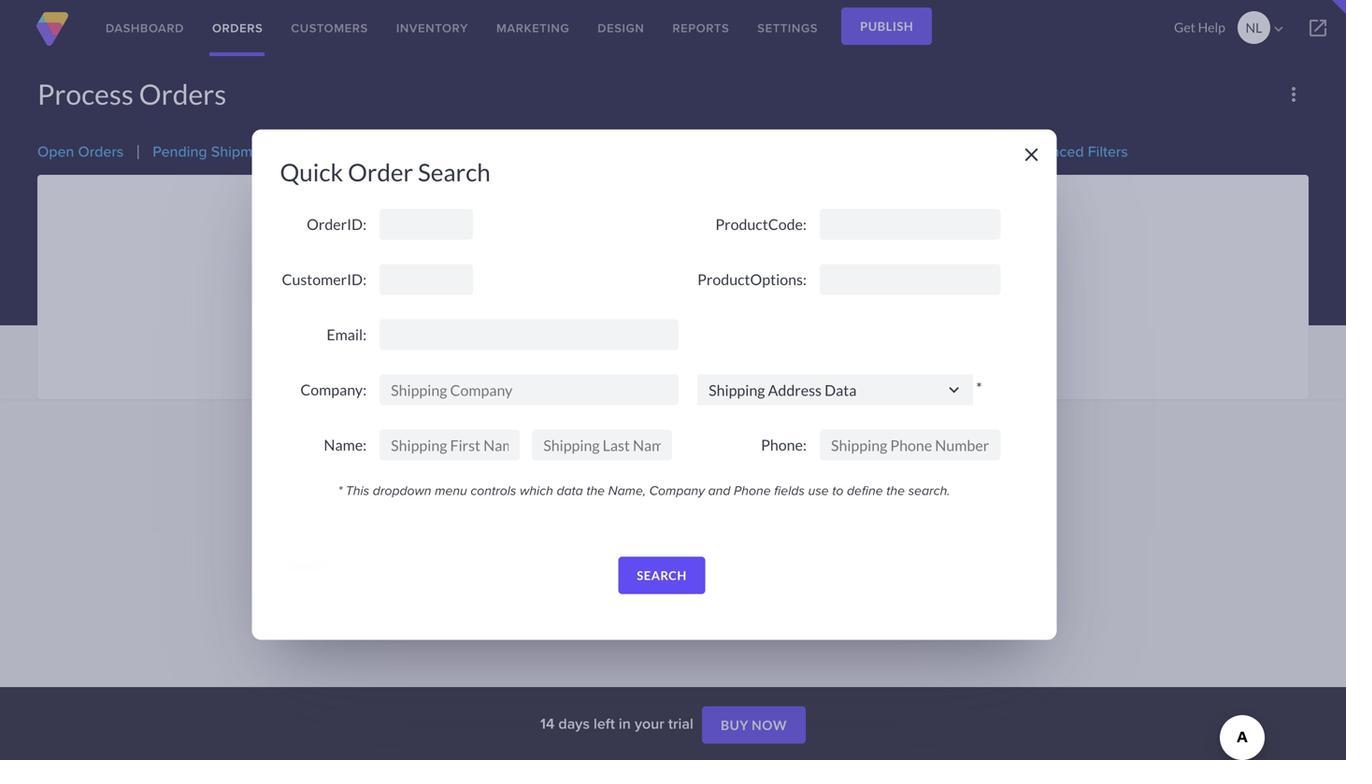 Task type: locate. For each thing, give the bounding box(es) containing it.
get help
[[1175, 19, 1226, 35]]

order
[[348, 158, 413, 187]]

2 | from the left
[[286, 142, 291, 160]]

0 vertical spatial search
[[418, 158, 491, 187]]

customerid:
[[282, 270, 367, 289]]

productoptions:
[[698, 270, 807, 289]]

phone
[[734, 481, 771, 500]]

| left shipped link
[[286, 142, 291, 160]]

*
[[974, 379, 983, 397], [338, 481, 342, 500]]

| left pending on the top left
[[136, 142, 140, 160]]

0 horizontal spatial *
[[338, 481, 342, 500]]

close
[[1021, 144, 1043, 166]]

1 horizontal spatial |
[[286, 142, 291, 160]]

1 vertical spatial search
[[637, 568, 687, 583]]

the right data
[[587, 481, 605, 500]]

search.
[[909, 481, 951, 500]]

Shipping Company text field
[[380, 375, 679, 405]]

2 the from the left
[[887, 481, 905, 500]]

controls
[[471, 481, 517, 500]]

help
[[1199, 19, 1226, 35]]

pending
[[153, 140, 207, 162]]

open orders link
[[37, 140, 124, 162]]

0 horizontal spatial search
[[418, 158, 491, 187]]

shipped link
[[303, 140, 358, 162]]

get
[[1175, 19, 1196, 35]]

Shipping First Name text field
[[380, 430, 520, 461]]

customers
[[291, 19, 368, 37]]

nl 
[[1246, 20, 1288, 37]]

* right 
[[974, 379, 983, 397]]

orders for open orders
[[78, 140, 124, 162]]

search
[[418, 158, 491, 187], [637, 568, 687, 583]]

None text field
[[380, 264, 473, 295]]

search down company
[[637, 568, 687, 583]]

phone:
[[761, 436, 807, 454]]

publish
[[860, 19, 914, 34]]

shipped
[[303, 140, 358, 162]]

fields
[[775, 481, 805, 500]]

buy now link
[[702, 707, 806, 744]]

the
[[587, 481, 605, 500], [887, 481, 905, 500]]

buy now
[[721, 717, 788, 733]]

search link
[[618, 557, 706, 594]]

this
[[346, 481, 370, 500]]

all orders
[[387, 142, 456, 160]]

menu
[[435, 481, 467, 500]]

0 vertical spatial *
[[974, 379, 983, 397]]

pending shipment link
[[153, 140, 274, 162]]

orders for process orders
[[139, 77, 227, 111]]

orders up pending on the top left
[[139, 77, 227, 111]]

uncaptured
[[485, 140, 563, 162]]

1 vertical spatial *
[[338, 481, 342, 500]]

orders right the all
[[409, 142, 456, 160]]

0 horizontal spatial |
[[136, 142, 140, 160]]

1 horizontal spatial the
[[887, 481, 905, 500]]

orders right open
[[78, 140, 124, 162]]

data
[[557, 481, 583, 500]]

define
[[847, 481, 883, 500]]

0 horizontal spatial the
[[587, 481, 605, 500]]

|
[[136, 142, 140, 160], [286, 142, 291, 160]]

settings
[[758, 19, 818, 37]]


[[1271, 21, 1288, 37]]

orders
[[212, 19, 263, 37], [139, 77, 227, 111], [78, 140, 124, 162], [409, 142, 456, 160]]

the right define
[[887, 481, 905, 500]]

1 the from the left
[[587, 481, 605, 500]]

1 horizontal spatial *
[[974, 379, 983, 397]]

advanced filters
[[1018, 140, 1129, 162]]

reports
[[673, 19, 730, 37]]

dropdown
[[373, 481, 432, 500]]


[[945, 380, 964, 400]]

* left "this"
[[338, 481, 342, 500]]

payments
[[567, 140, 631, 162]]

search right the all
[[418, 158, 491, 187]]

None text field
[[380, 209, 473, 240], [820, 209, 1001, 240], [820, 264, 1001, 295], [380, 319, 679, 350], [698, 375, 974, 405], [380, 209, 473, 240], [820, 209, 1001, 240], [820, 264, 1001, 295], [380, 319, 679, 350], [698, 375, 974, 405]]



Task type: describe. For each thing, give the bounding box(es) containing it.
shipment
[[211, 140, 274, 162]]

filters
[[1088, 140, 1129, 162]]

name:
[[324, 436, 367, 454]]

14
[[541, 713, 555, 735]]

inventory
[[396, 19, 469, 37]]

1 horizontal spatial search
[[637, 568, 687, 583]]

company:
[[301, 381, 367, 399]]

process orders
[[37, 77, 227, 111]]

publish button
[[842, 7, 933, 45]]

company
[[650, 481, 705, 500]]

open
[[37, 140, 74, 162]]

productcode:
[[716, 215, 807, 233]]

dashboard link
[[92, 0, 198, 56]]


[[1307, 17, 1330, 39]]

uncaptured payments
[[485, 140, 631, 162]]

email:
[[327, 325, 367, 344]]

buy
[[721, 717, 749, 733]]

* for * this dropdown menu controls which data the name, company and phone fields use to define the search.
[[338, 481, 342, 500]]

all orders link
[[387, 142, 456, 160]]

marketing
[[497, 19, 570, 37]]

* for *
[[974, 379, 983, 397]]

succeed online with volusion's shopping cart software image
[[34, 12, 71, 46]]

and
[[709, 481, 731, 500]]

process
[[37, 77, 134, 111]]

which
[[520, 481, 554, 500]]

 link
[[1291, 0, 1347, 56]]

use
[[809, 481, 829, 500]]

now
[[752, 717, 788, 733]]

nl
[[1246, 20, 1263, 36]]

all
[[387, 142, 406, 160]]

quick
[[280, 158, 343, 187]]

open orders
[[37, 140, 124, 162]]

advanced filters link
[[1018, 140, 1129, 162]]

1 | from the left
[[136, 142, 140, 160]]

advanced
[[1018, 140, 1085, 162]]

orders left customers
[[212, 19, 263, 37]]

quick order search
[[280, 158, 491, 187]]

orders for all orders
[[409, 142, 456, 160]]

dashboard
[[106, 19, 184, 37]]

Shipping Phone Number text field
[[820, 430, 1001, 461]]

Shipping Last Name text field
[[532, 430, 673, 461]]

design
[[598, 19, 645, 37]]

pending shipment
[[153, 140, 274, 162]]

name,
[[609, 481, 646, 500]]

to
[[833, 481, 844, 500]]

* this dropdown menu controls which data the name, company and phone fields use to define the search.
[[338, 481, 951, 500]]

orderid:
[[307, 215, 367, 233]]



Task type: vqa. For each thing, say whether or not it's contained in the screenshot.
"Left"
no



